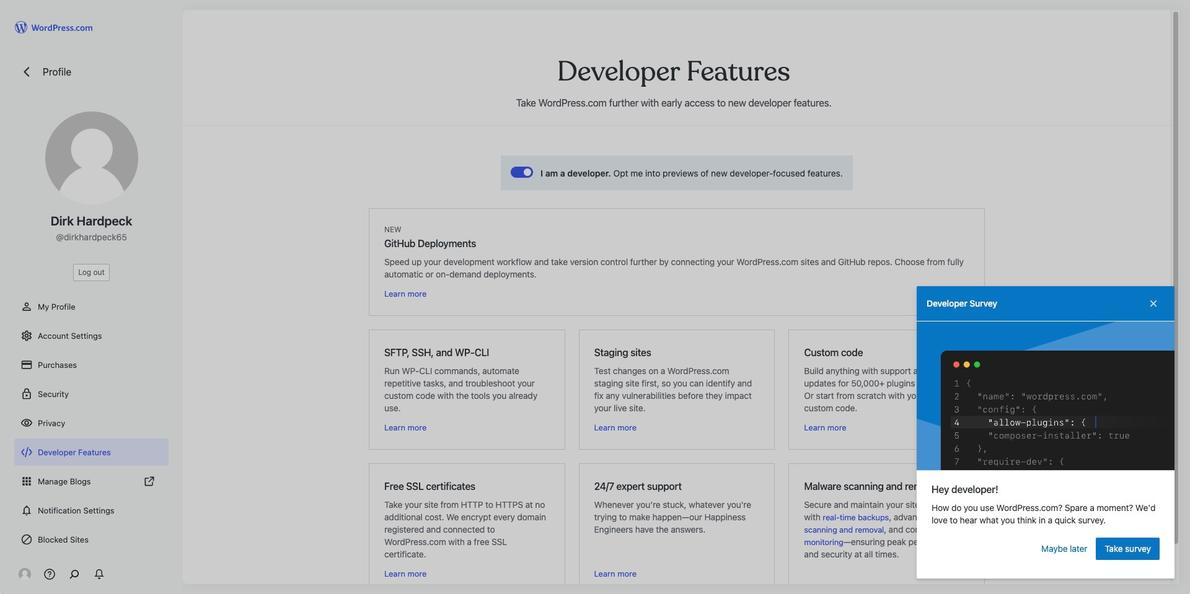 Task type: vqa. For each thing, say whether or not it's contained in the screenshot.
Search search box
no



Task type: locate. For each thing, give the bounding box(es) containing it.
code editor image
[[917, 322, 1175, 472]]

credit_card image
[[20, 359, 33, 372]]

dirk hardpeck image
[[19, 569, 31, 581]]

settings image
[[20, 330, 33, 342]]

main content
[[355, 10, 1000, 595]]

lock image
[[20, 388, 33, 401]]

person image
[[20, 301, 33, 313]]

visibility image
[[20, 417, 33, 430]]

notifications image
[[20, 505, 33, 517]]

apps image
[[20, 476, 33, 488]]



Task type: describe. For each thing, give the bounding box(es) containing it.
dirk hardpeck image
[[45, 112, 138, 205]]

block image
[[20, 534, 33, 546]]



